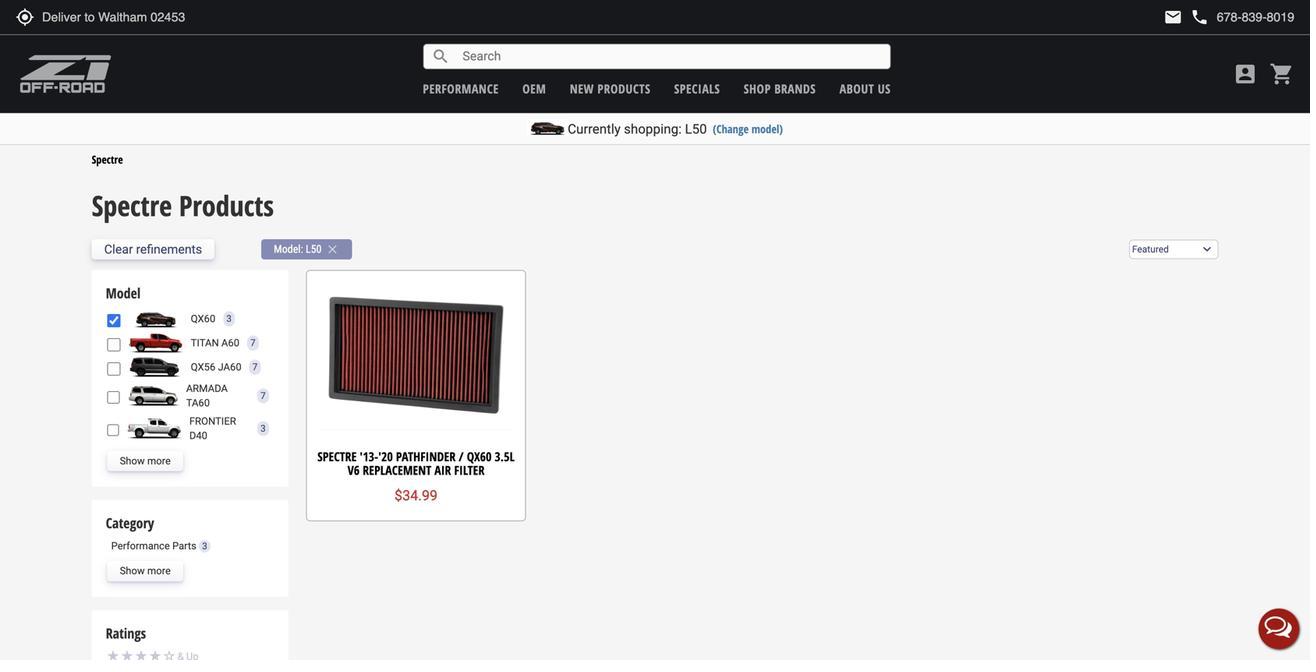 Task type: vqa. For each thing, say whether or not it's contained in the screenshot.
oem link
yes



Task type: describe. For each thing, give the bounding box(es) containing it.
z1 motorsports logo image
[[20, 55, 112, 94]]

shop brands
[[744, 80, 816, 97]]

about us link
[[840, 80, 891, 97]]

air
[[435, 463, 451, 479]]

spectre for spectre products
[[92, 186, 172, 225]]

a60
[[222, 337, 240, 349]]

refinements
[[136, 242, 202, 257]]

nissan armada ta60 2004 2005 2006 2007 2008 2009 2010 2011 2012 2013 2014 2015 vk56de 5.6l s se sl sv le platinum z1 off-road image
[[124, 386, 182, 406]]

d40
[[189, 430, 208, 442]]

model:
[[274, 243, 303, 256]]

3 for frontier d40
[[261, 424, 266, 435]]

specials link
[[675, 80, 721, 97]]

nissan titan a60 2004 2005 2006 2007 2008 2009 2010 2011 2012 2013 2014 2015 vk56de 5.6l s se sv sl le xe pro-4x offroad z1 off-road image
[[125, 333, 187, 354]]

about
[[840, 80, 875, 97]]

shop brands link
[[744, 80, 816, 97]]

phone
[[1191, 8, 1210, 27]]

1 horizontal spatial l50
[[685, 121, 707, 137]]

filter
[[454, 463, 485, 479]]

show more for model
[[120, 456, 171, 467]]

category performance parts 3
[[106, 514, 207, 552]]

nissan frontier d40 2005 2006 2007 2008 2009 2010 2011 2012 2013 2014 2015 2016 2017 2018 2019 2020 2021 vq40de vq38dd qr25de 4.0l 3.8l 2.5l s se sl sv le xe pro-4x offroad z1 off-road image
[[123, 419, 186, 439]]

replacement
[[363, 463, 432, 479]]

performance
[[423, 80, 499, 97]]

products
[[179, 186, 274, 225]]

clear refinements
[[104, 242, 202, 257]]

frontier
[[189, 416, 236, 428]]

spectre products
[[92, 186, 274, 225]]

3 inside category performance parts 3
[[202, 541, 207, 552]]

new products
[[570, 80, 651, 97]]

oem link
[[523, 80, 547, 97]]

close
[[326, 243, 340, 257]]

more for category
[[147, 566, 171, 578]]

show for category
[[120, 566, 145, 578]]

brands
[[775, 80, 816, 97]]

model
[[106, 284, 141, 303]]

4 & up element
[[107, 649, 273, 661]]

currently
[[568, 121, 621, 137]]

shopping_cart
[[1270, 62, 1295, 87]]

(change
[[713, 121, 749, 137]]

infiniti qx60 l50 2013 2014 2015 2016 2017 2018 2019 2020 vq35de vq35dd 3.5l z1 off-road image
[[125, 309, 187, 330]]

shopping:
[[624, 121, 682, 137]]

model: l50 close
[[274, 243, 340, 257]]

titan a60
[[191, 337, 240, 349]]

'20
[[379, 449, 393, 466]]

account_box link
[[1230, 62, 1263, 87]]

(change model) link
[[713, 121, 783, 137]]

3.5l
[[495, 449, 515, 466]]

new products link
[[570, 80, 651, 97]]

v6
[[348, 463, 360, 479]]

qx60 inside spectre '13-'20 pathfinder / qx60 3.5l v6 replacement air filter
[[467, 449, 492, 466]]

infiniti qx56 ja60 2004 2005 2006 2007 2008 2009 2010 vk56de 5.6l le z1 off-road image
[[125, 358, 187, 378]]

more for model
[[147, 456, 171, 467]]

phone link
[[1191, 8, 1295, 27]]

new
[[570, 80, 594, 97]]

3 for qx60
[[227, 314, 232, 325]]

specials
[[675, 80, 721, 97]]



Task type: locate. For each thing, give the bounding box(es) containing it.
ja60
[[218, 362, 242, 373]]

0 horizontal spatial qx60
[[191, 313, 216, 325]]

show more down the nissan frontier d40 2005 2006 2007 2008 2009 2010 2011 2012 2013 2014 2015 2016 2017 2018 2019 2020 2021 vq40de vq38dd qr25de 4.0l 3.8l 2.5l s se sl sv le xe pro-4x offroad z1 off-road image
[[120, 456, 171, 467]]

1 vertical spatial more
[[147, 566, 171, 578]]

Search search field
[[450, 45, 891, 69]]

2 show more from the top
[[120, 566, 171, 578]]

3 right parts
[[202, 541, 207, 552]]

1 vertical spatial 3
[[261, 424, 266, 435]]

l50
[[685, 121, 707, 137], [306, 243, 322, 256]]

more
[[147, 456, 171, 467], [147, 566, 171, 578]]

shop
[[744, 80, 771, 97]]

products
[[598, 80, 651, 97]]

7 right ja60
[[253, 362, 258, 373]]

spectre for spectre link
[[92, 152, 123, 167]]

2 vertical spatial 7
[[261, 391, 266, 402]]

account_box
[[1234, 62, 1259, 87]]

1 horizontal spatial 3
[[227, 314, 232, 325]]

mail link
[[1165, 8, 1183, 27]]

0 horizontal spatial l50
[[306, 243, 322, 256]]

model)
[[752, 121, 783, 137]]

clear
[[104, 242, 133, 257]]

7 for titan a60
[[251, 338, 256, 349]]

spectre inside spectre '13-'20 pathfinder / qx60 3.5l v6 replacement air filter
[[318, 449, 357, 466]]

shopping_cart link
[[1267, 62, 1295, 87]]

3 right frontier d40
[[261, 424, 266, 435]]

show more for category
[[120, 566, 171, 578]]

show more button down performance
[[107, 562, 183, 582]]

about us
[[840, 80, 891, 97]]

0 vertical spatial l50
[[685, 121, 707, 137]]

1 show from the top
[[120, 456, 145, 467]]

0 vertical spatial show more button
[[107, 451, 183, 472]]

category
[[106, 514, 154, 533]]

mail phone
[[1165, 8, 1210, 27]]

my_location
[[16, 8, 34, 27]]

us
[[878, 80, 891, 97]]

qx56 ja60
[[191, 362, 242, 373]]

armada ta60
[[186, 383, 228, 409]]

show
[[120, 456, 145, 467], [120, 566, 145, 578]]

1 show more button from the top
[[107, 451, 183, 472]]

armada
[[186, 383, 228, 395]]

more down performance
[[147, 566, 171, 578]]

7 right a60
[[251, 338, 256, 349]]

7
[[251, 338, 256, 349], [253, 362, 258, 373], [261, 391, 266, 402]]

1 vertical spatial show more
[[120, 566, 171, 578]]

show more down performance
[[120, 566, 171, 578]]

ta60
[[186, 397, 210, 409]]

2 more from the top
[[147, 566, 171, 578]]

1 show more from the top
[[120, 456, 171, 467]]

show for model
[[120, 456, 145, 467]]

qx60
[[191, 313, 216, 325], [467, 449, 492, 466]]

spectre for spectre '13-'20 pathfinder / qx60 3.5l v6 replacement air filter
[[318, 449, 357, 466]]

7 for qx56 ja60
[[253, 362, 258, 373]]

0 horizontal spatial 3
[[202, 541, 207, 552]]

1 horizontal spatial qx60
[[467, 449, 492, 466]]

more down the nissan frontier d40 2005 2006 2007 2008 2009 2010 2011 2012 2013 2014 2015 2016 2017 2018 2019 2020 2021 vq40de vq38dd qr25de 4.0l 3.8l 2.5l s se sl sv le xe pro-4x offroad z1 off-road image
[[147, 456, 171, 467]]

0 vertical spatial show
[[120, 456, 145, 467]]

show down the nissan frontier d40 2005 2006 2007 2008 2009 2010 2011 2012 2013 2014 2015 2016 2017 2018 2019 2020 2021 vq40de vq38dd qr25de 4.0l 3.8l 2.5l s se sl sv le xe pro-4x offroad z1 off-road image
[[120, 456, 145, 467]]

1 vertical spatial show more button
[[107, 562, 183, 582]]

0 vertical spatial qx60
[[191, 313, 216, 325]]

pathfinder
[[396, 449, 456, 466]]

spectre
[[92, 152, 123, 167], [92, 186, 172, 225], [318, 449, 357, 466]]

/
[[459, 449, 464, 466]]

show more
[[120, 456, 171, 467], [120, 566, 171, 578]]

qx60 up 'titan'
[[191, 313, 216, 325]]

performance
[[111, 541, 170, 552]]

0 vertical spatial 3
[[227, 314, 232, 325]]

qx56
[[191, 362, 216, 373]]

1 vertical spatial 7
[[253, 362, 258, 373]]

spectre '13-'20 pathfinder / qx60 3.5l v6 replacement air filter
[[318, 449, 515, 479]]

3 up a60
[[227, 314, 232, 325]]

search
[[432, 47, 450, 66]]

show more button for model
[[107, 451, 183, 472]]

clear refinements button
[[92, 240, 215, 260]]

7 right armada ta60
[[261, 391, 266, 402]]

2 show from the top
[[120, 566, 145, 578]]

None checkbox
[[107, 314, 121, 328], [107, 363, 121, 376], [107, 391, 120, 404], [107, 314, 121, 328], [107, 363, 121, 376], [107, 391, 120, 404]]

l50 left (change
[[685, 121, 707, 137]]

ratings
[[106, 625, 146, 644]]

1 vertical spatial show
[[120, 566, 145, 578]]

2 show more button from the top
[[107, 562, 183, 582]]

oem
[[523, 80, 547, 97]]

spectre link
[[92, 152, 123, 167]]

frontier d40
[[189, 416, 236, 442]]

show more button down the nissan frontier d40 2005 2006 2007 2008 2009 2010 2011 2012 2013 2014 2015 2016 2017 2018 2019 2020 2021 vq40de vq38dd qr25de 4.0l 3.8l 2.5l s se sl sv le xe pro-4x offroad z1 off-road image
[[107, 451, 183, 472]]

l50 left close
[[306, 243, 322, 256]]

l50 inside model: l50 close
[[306, 243, 322, 256]]

qx60 right /
[[467, 449, 492, 466]]

3
[[227, 314, 232, 325], [261, 424, 266, 435], [202, 541, 207, 552]]

'13-
[[360, 449, 379, 466]]

parts
[[172, 541, 197, 552]]

2 vertical spatial spectre
[[318, 449, 357, 466]]

show down performance
[[120, 566, 145, 578]]

1 more from the top
[[147, 456, 171, 467]]

show more button for category
[[107, 562, 183, 582]]

0 vertical spatial more
[[147, 456, 171, 467]]

None checkbox
[[107, 338, 121, 352], [107, 424, 119, 437], [107, 338, 121, 352], [107, 424, 119, 437]]

1 vertical spatial l50
[[306, 243, 322, 256]]

0 vertical spatial show more
[[120, 456, 171, 467]]

performance link
[[423, 80, 499, 97]]

1 vertical spatial qx60
[[467, 449, 492, 466]]

currently shopping: l50 (change model)
[[568, 121, 783, 137]]

7 for armada ta60
[[261, 391, 266, 402]]

2 vertical spatial 3
[[202, 541, 207, 552]]

2 horizontal spatial 3
[[261, 424, 266, 435]]

show more button
[[107, 451, 183, 472], [107, 562, 183, 582]]

1 vertical spatial spectre
[[92, 186, 172, 225]]

0 vertical spatial spectre
[[92, 152, 123, 167]]

$34.99
[[395, 488, 438, 505]]

titan
[[191, 337, 219, 349]]

0 vertical spatial 7
[[251, 338, 256, 349]]

mail
[[1165, 8, 1183, 27]]



